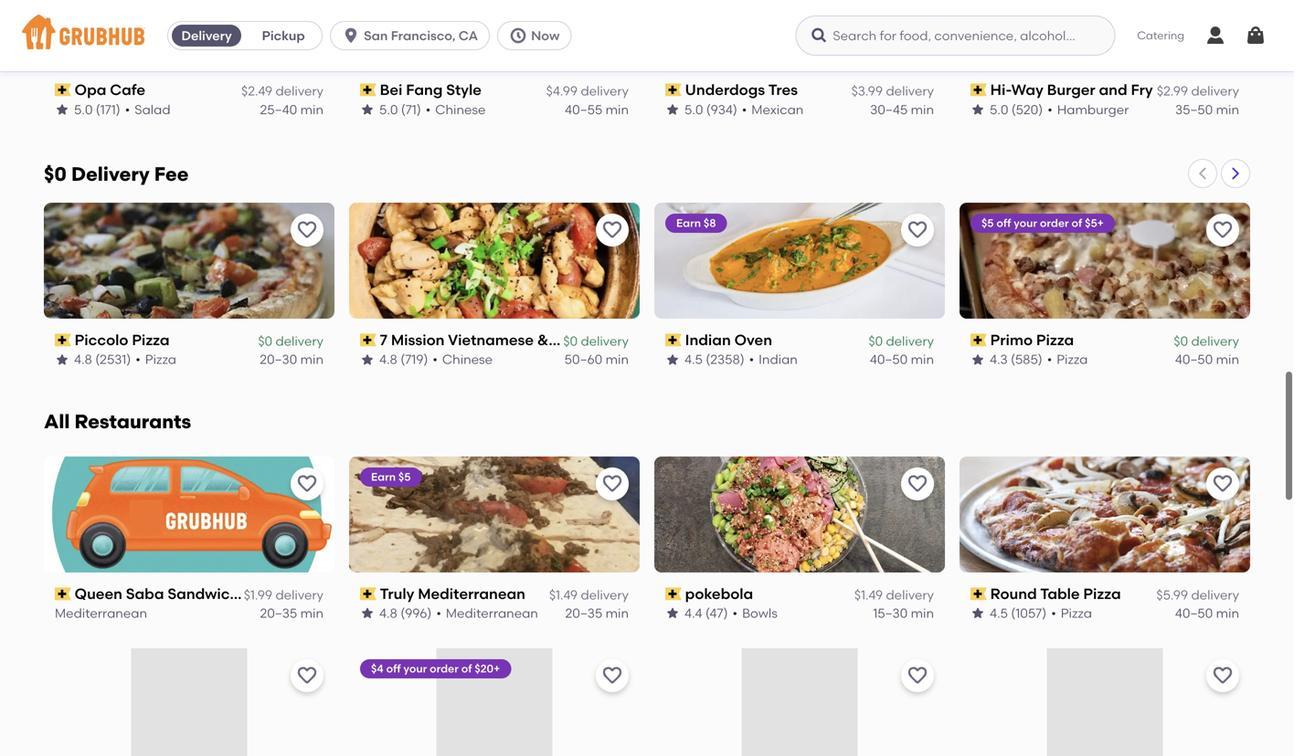 Task type: vqa. For each thing, say whether or not it's contained in the screenshot.
1st The 5.0 from the left
yes



Task type: locate. For each thing, give the bounding box(es) containing it.
subscription pass image for underdogs tres
[[666, 84, 682, 96]]

4.8 down 7
[[379, 352, 398, 368]]

order left $20+
[[430, 663, 459, 676]]

• hamburger
[[1048, 102, 1129, 117]]

pizza right piccolo
[[132, 331, 170, 349]]

4.4
[[685, 606, 703, 622]]

cafe
[[110, 81, 145, 99]]

• right (47)
[[733, 606, 738, 622]]

4.8 (2531)
[[74, 352, 131, 368]]

1 20–35 from the left
[[260, 606, 297, 622]]

$0
[[44, 163, 67, 186], [258, 334, 273, 349], [563, 334, 578, 349], [869, 334, 883, 349], [1174, 334, 1188, 349]]

• pizza
[[136, 352, 176, 368], [1047, 352, 1088, 368], [1051, 606, 1092, 622]]

subscription pass image
[[55, 84, 71, 96], [666, 84, 682, 96], [971, 84, 987, 96], [360, 334, 376, 347], [971, 334, 987, 347], [55, 588, 71, 601], [666, 588, 682, 601], [971, 588, 987, 601]]

1 horizontal spatial of
[[1072, 217, 1083, 230]]

4.8 down piccolo
[[74, 352, 92, 368]]

1 vertical spatial 4.5
[[990, 606, 1008, 622]]

5.0 for bei fang style
[[379, 102, 398, 117]]

5.0 (520)
[[990, 102, 1043, 117]]

$1.49 delivery
[[549, 588, 629, 603], [855, 588, 934, 603]]

1 horizontal spatial delivery
[[181, 28, 232, 43]]

1 horizontal spatial order
[[1040, 217, 1069, 230]]

• for primo pizza
[[1047, 352, 1052, 368]]

0 horizontal spatial delivery
[[71, 163, 150, 186]]

subscription pass image left hi- at the right top of page
[[971, 84, 987, 96]]

all
[[44, 410, 70, 434]]

$1.49 for pokebola
[[855, 588, 883, 603]]

7
[[380, 331, 388, 349]]

chinese up 50–60 at the top left of the page
[[552, 331, 611, 349]]

delivery for hi-way burger and fry
[[1192, 83, 1240, 99]]

• right (2531)
[[136, 352, 141, 368]]

• for bei fang style
[[426, 102, 431, 117]]

• right (71)
[[426, 102, 431, 117]]

5.0 left "(934)"
[[685, 102, 703, 117]]

0 horizontal spatial $5
[[398, 471, 411, 484]]

• for pokebola
[[733, 606, 738, 622]]

star icon image for bei fang style
[[360, 102, 375, 117]]

• pizza for piccolo pizza
[[136, 352, 176, 368]]

save this restaurant image
[[296, 220, 318, 241], [907, 220, 929, 241], [907, 474, 929, 495], [1212, 474, 1234, 495]]

your for $5
[[1014, 217, 1038, 230]]

style
[[446, 81, 482, 99]]

4.3
[[990, 352, 1008, 368]]

3 5.0 from the left
[[685, 102, 703, 117]]

subscription pass image left 'queen'
[[55, 588, 71, 601]]

svg image
[[1245, 25, 1267, 47], [342, 27, 360, 45], [509, 27, 528, 45], [810, 27, 829, 45]]

chinese for 7 mission vietnamese & chinese
[[442, 352, 493, 368]]

1 vertical spatial $5
[[398, 471, 411, 484]]

1 $0 delivery from the left
[[258, 334, 324, 349]]

indian up 4.5 (2358)
[[685, 331, 731, 349]]

indian down the oven
[[759, 352, 798, 368]]

40–50 min for round table pizza
[[1175, 606, 1240, 622]]

0 vertical spatial • chinese
[[426, 102, 486, 117]]

• pizza down "piccolo pizza"
[[136, 352, 176, 368]]

off right $4
[[386, 663, 401, 676]]

$3.99
[[852, 83, 883, 99]]

$1.99
[[244, 588, 273, 603]]

pizza right table
[[1084, 586, 1121, 603]]

• for underdogs tres
[[742, 102, 747, 117]]

subscription pass image for indian oven
[[666, 334, 682, 347]]

subscription pass image left bei
[[360, 84, 376, 96]]

0 horizontal spatial 20–35 min
[[260, 606, 324, 622]]

4 $0 delivery from the left
[[1174, 334, 1240, 349]]

subscription pass image left 'indian oven'
[[666, 334, 682, 347]]

order for $20+
[[430, 663, 459, 676]]

• down the underdogs tres
[[742, 102, 747, 117]]

0 vertical spatial order
[[1040, 217, 1069, 230]]

min for queen saba sandwiches
[[300, 606, 324, 622]]

1 horizontal spatial 20–35 min
[[565, 606, 629, 622]]

main navigation navigation
[[0, 0, 1294, 71]]

min for 7 mission vietnamese & chinese
[[606, 352, 629, 368]]

subscription pass image left 7
[[360, 334, 376, 347]]

saba
[[126, 586, 164, 603]]

subscription pass image left round
[[971, 588, 987, 601]]

• right (520)
[[1048, 102, 1053, 117]]

4.8 for 7
[[379, 352, 398, 368]]

subscription pass image left primo
[[971, 334, 987, 347]]

• for hi-way burger and fry
[[1048, 102, 1053, 117]]

san
[[364, 28, 388, 43]]

1 $1.49 delivery from the left
[[549, 588, 629, 603]]

• salad
[[125, 102, 171, 117]]

star icon image left 4.8 (2531)
[[55, 353, 69, 367]]

(2531)
[[95, 352, 131, 368]]

$1.49 for truly mediterranean
[[549, 588, 578, 603]]

0 horizontal spatial of
[[461, 663, 472, 676]]

2 $1.49 delivery from the left
[[855, 588, 934, 603]]

chinese for bei fang style
[[435, 102, 486, 117]]

star icon image left 5.0 (520)
[[971, 102, 985, 117]]

svg image inside 'now' button
[[509, 27, 528, 45]]

delivery for 7 mission vietnamese & chinese
[[581, 334, 629, 349]]

1 horizontal spatial $1.49 delivery
[[855, 588, 934, 603]]

star icon image left 4.3
[[971, 353, 985, 367]]

35–50 min
[[1176, 102, 1240, 117]]

pizza
[[132, 331, 170, 349], [1037, 331, 1074, 349], [145, 352, 176, 368], [1057, 352, 1088, 368], [1084, 586, 1121, 603], [1061, 606, 1092, 622]]

subscription pass image
[[360, 84, 376, 96], [55, 334, 71, 347], [666, 334, 682, 347], [360, 588, 376, 601]]

0 vertical spatial earn
[[676, 217, 701, 230]]

40–50 min for indian oven
[[870, 352, 934, 368]]

order left $5+
[[1040, 217, 1069, 230]]

chinese down vietnamese on the left of the page
[[442, 352, 493, 368]]

0 vertical spatial of
[[1072, 217, 1083, 230]]

fry
[[1131, 81, 1153, 99]]

star icon image left 4.5 (1057)
[[971, 607, 985, 621]]

caret right icon image
[[1229, 166, 1243, 181]]

4.8 (996)
[[379, 606, 432, 622]]

0 vertical spatial off
[[997, 217, 1011, 230]]

delivery for indian oven
[[886, 334, 934, 349]]

7 mission vietnamese & chinese
[[380, 331, 611, 349]]

pickup button
[[245, 21, 322, 50]]

min for truly mediterranean
[[606, 606, 629, 622]]

mediterranean
[[418, 586, 526, 603], [55, 606, 147, 622], [446, 606, 538, 622]]

• chinese down style
[[426, 102, 486, 117]]

jin mi  logo image
[[437, 649, 553, 757]]

4.8
[[74, 352, 92, 368], [379, 352, 398, 368], [379, 606, 398, 622]]

5.0 down opa
[[74, 102, 93, 117]]

mediterranean down truly mediterranean
[[446, 606, 538, 622]]

0 horizontal spatial your
[[404, 663, 427, 676]]

• right (585)
[[1047, 352, 1052, 368]]

•
[[125, 102, 130, 117], [426, 102, 431, 117], [742, 102, 747, 117], [1048, 102, 1053, 117], [136, 352, 141, 368], [433, 352, 438, 368], [749, 352, 754, 368], [1047, 352, 1052, 368], [436, 606, 441, 622], [733, 606, 738, 622], [1051, 606, 1057, 622]]

star icon image
[[55, 102, 69, 117], [360, 102, 375, 117], [666, 102, 680, 117], [971, 102, 985, 117], [55, 353, 69, 367], [360, 353, 375, 367], [666, 353, 680, 367], [971, 353, 985, 367], [360, 607, 375, 621], [666, 607, 680, 621], [971, 607, 985, 621]]

(47)
[[706, 606, 728, 622]]

subscription pass image left pokebola
[[666, 588, 682, 601]]

delivery for opa cafe
[[276, 83, 324, 99]]

4.4 (47)
[[685, 606, 728, 622]]

0 horizontal spatial 20–35
[[260, 606, 297, 622]]

indian oven
[[685, 331, 772, 349]]

queen saba sandwiches
[[75, 586, 255, 603]]

subscription pass image for truly mediterranean
[[360, 588, 376, 601]]

2 $1.49 from the left
[[855, 588, 883, 603]]

off
[[997, 217, 1011, 230], [386, 663, 401, 676]]

3 $0 delivery from the left
[[869, 334, 934, 349]]

salad
[[135, 102, 171, 117]]

star icon image for round table pizza
[[971, 607, 985, 621]]

0 horizontal spatial order
[[430, 663, 459, 676]]

0 vertical spatial $5
[[982, 217, 994, 230]]

• pizza down table
[[1051, 606, 1092, 622]]

min for piccolo pizza
[[300, 352, 324, 368]]

0 horizontal spatial $1.49 delivery
[[549, 588, 629, 603]]

5.0 down bei
[[379, 102, 398, 117]]

• right '(996)'
[[436, 606, 441, 622]]

1 vertical spatial off
[[386, 663, 401, 676]]

5.0 (934)
[[685, 102, 738, 117]]

1 vertical spatial of
[[461, 663, 472, 676]]

pokebola
[[685, 586, 753, 603]]

now button
[[497, 21, 579, 50]]

your left $5+
[[1014, 217, 1038, 230]]

1 vertical spatial earn
[[371, 471, 396, 484]]

• right (171)
[[125, 102, 130, 117]]

• down the oven
[[749, 352, 754, 368]]

star icon image left 4.8 (996)
[[360, 607, 375, 621]]

delivery for truly mediterranean
[[581, 588, 629, 603]]

20–35 for truly mediterranean
[[565, 606, 603, 622]]

$3.99 delivery
[[852, 83, 934, 99]]

queen saba sandwiches logo image
[[44, 457, 335, 573]]

• chinese down vietnamese on the left of the page
[[433, 352, 493, 368]]

$0 delivery for 7 mission vietnamese & chinese
[[563, 334, 629, 349]]

min
[[300, 102, 324, 117], [606, 102, 629, 117], [911, 102, 934, 117], [1216, 102, 1240, 117], [300, 352, 324, 368], [606, 352, 629, 368], [911, 352, 934, 368], [1216, 352, 1240, 368], [300, 606, 324, 622], [606, 606, 629, 622], [911, 606, 934, 622], [1216, 606, 1240, 622]]

1 vertical spatial order
[[430, 663, 459, 676]]

$5.99
[[1157, 588, 1189, 603]]

star icon image left 4.8 (719)
[[360, 353, 375, 367]]

1 vertical spatial your
[[404, 663, 427, 676]]

&
[[537, 331, 549, 349]]

$1.49 delivery for truly mediterranean
[[549, 588, 629, 603]]

caret left icon image
[[1196, 166, 1210, 181]]

4.5 for round table pizza
[[990, 606, 1008, 622]]

• bowls
[[733, 606, 778, 622]]

• for 7 mission vietnamese & chinese
[[433, 352, 438, 368]]

star icon image for opa cafe
[[55, 102, 69, 117]]

• chinese
[[426, 102, 486, 117], [433, 352, 493, 368]]

delivery left fee
[[71, 163, 150, 186]]

of left $20+
[[461, 663, 472, 676]]

5.0 down hi- at the right top of page
[[990, 102, 1009, 117]]

subscription pass image left the underdogs
[[666, 84, 682, 96]]

• pizza for round table pizza
[[1051, 606, 1092, 622]]

40–55 min
[[565, 102, 629, 117]]

0 vertical spatial 4.5
[[685, 352, 703, 368]]

subscription pass image left opa
[[55, 84, 71, 96]]

subscription pass image left piccolo
[[55, 334, 71, 347]]

4.5 (1057)
[[990, 606, 1047, 622]]

delivery for piccolo pizza
[[276, 334, 324, 349]]

• down round table pizza
[[1051, 606, 1057, 622]]

$0 for 7 mission vietnamese & chinese
[[563, 334, 578, 349]]

subscription pass image for opa cafe
[[55, 84, 71, 96]]

0 horizontal spatial off
[[386, 663, 401, 676]]

mexican
[[752, 102, 804, 117]]

$0 for indian oven
[[869, 334, 883, 349]]

2 5.0 from the left
[[379, 102, 398, 117]]

0 horizontal spatial earn
[[371, 471, 396, 484]]

chinese down style
[[435, 102, 486, 117]]

mediterranean up • mediterranean
[[418, 586, 526, 603]]

$20+
[[475, 663, 500, 676]]

1 horizontal spatial your
[[1014, 217, 1038, 230]]

1 horizontal spatial earn
[[676, 217, 701, 230]]

your right $4
[[404, 663, 427, 676]]

of
[[1072, 217, 1083, 230], [461, 663, 472, 676]]

1 vertical spatial indian
[[759, 352, 798, 368]]

• right '(719)'
[[433, 352, 438, 368]]

2 20–35 from the left
[[565, 606, 603, 622]]

subscription pass image for piccolo pizza
[[55, 334, 71, 347]]

• pizza down the primo pizza
[[1047, 352, 1088, 368]]

40–50 min for primo pizza
[[1175, 352, 1240, 368]]

star icon image for truly mediterranean
[[360, 607, 375, 621]]

5.0
[[74, 102, 93, 117], [379, 102, 398, 117], [685, 102, 703, 117], [990, 102, 1009, 117]]

delivery for queen saba sandwiches
[[276, 588, 324, 603]]

subscription pass image left truly
[[360, 588, 376, 601]]

round table pizza
[[991, 586, 1121, 603]]

Search for food, convenience, alcohol... search field
[[796, 16, 1116, 56]]

1 vertical spatial chinese
[[552, 331, 611, 349]]

$0 delivery
[[258, 334, 324, 349], [563, 334, 629, 349], [869, 334, 934, 349], [1174, 334, 1240, 349]]

of left $5+
[[1072, 217, 1083, 230]]

2 $0 delivery from the left
[[563, 334, 629, 349]]

40–50
[[870, 352, 908, 368], [1175, 352, 1213, 368], [1175, 606, 1213, 622]]

1 vertical spatial delivery
[[71, 163, 150, 186]]

truly mediterranean
[[380, 586, 526, 603]]

50–60 min
[[565, 352, 629, 368]]

$0 delivery for primo pizza
[[1174, 334, 1240, 349]]

svg image
[[1205, 25, 1227, 47]]

catering
[[1138, 29, 1185, 42]]

indian
[[685, 331, 731, 349], [759, 352, 798, 368]]

star icon image left the "5.0 (71)"
[[360, 102, 375, 117]]

$4.99 delivery
[[546, 83, 629, 99]]

save this restaurant image
[[602, 220, 623, 241], [1212, 220, 1234, 241], [296, 474, 318, 495], [602, 474, 623, 495], [296, 665, 318, 687], [602, 665, 623, 687], [907, 665, 929, 687], [1212, 665, 1234, 687]]

subscription pass image for 7 mission vietnamese & chinese
[[360, 334, 376, 347]]

0 horizontal spatial $1.49
[[549, 588, 578, 603]]

mediterranean down 'queen'
[[55, 606, 147, 622]]

subscription pass image for queen saba sandwiches
[[55, 588, 71, 601]]

star icon image for hi-way burger and fry
[[971, 102, 985, 117]]

1 horizontal spatial 20–35
[[565, 606, 603, 622]]

0 horizontal spatial 4.5
[[685, 352, 703, 368]]

round table pizza logo image
[[960, 457, 1251, 573]]

1 $1.49 from the left
[[549, 588, 578, 603]]

pizza up (585)
[[1037, 331, 1074, 349]]

2 20–35 min from the left
[[565, 606, 629, 622]]

1 5.0 from the left
[[74, 102, 93, 117]]

min for bei fang style
[[606, 102, 629, 117]]

4.5 down round
[[990, 606, 1008, 622]]

20–35 min for truly mediterranean
[[565, 606, 629, 622]]

oven
[[735, 331, 772, 349]]

(2358)
[[706, 352, 745, 368]]

$2.49 delivery
[[241, 83, 324, 99]]

min for underdogs tres
[[911, 102, 934, 117]]

1 horizontal spatial 4.5
[[990, 606, 1008, 622]]

star icon image left the 5.0 (171) at the left of the page
[[55, 102, 69, 117]]

off for $4
[[386, 663, 401, 676]]

star icon image for piccolo pizza
[[55, 353, 69, 367]]

star icon image for underdogs tres
[[666, 102, 680, 117]]

off left $5+
[[997, 217, 1011, 230]]

san francisco, ca
[[364, 28, 478, 43]]

order for $5+
[[1040, 217, 1069, 230]]

1 horizontal spatial $1.49
[[855, 588, 883, 603]]

0 vertical spatial chinese
[[435, 102, 486, 117]]

subscription pass image for bei fang style
[[360, 84, 376, 96]]

0 vertical spatial your
[[1014, 217, 1038, 230]]

delivery for bei fang style
[[581, 83, 629, 99]]

now
[[531, 28, 560, 43]]

pizza down "piccolo pizza"
[[145, 352, 176, 368]]

4.3 (585)
[[990, 352, 1043, 368]]

• for truly mediterranean
[[436, 606, 441, 622]]

hi-
[[991, 81, 1012, 99]]

0 vertical spatial indian
[[685, 331, 731, 349]]

catering button
[[1125, 15, 1198, 56]]

bei
[[380, 81, 403, 99]]

all restaurants
[[44, 410, 191, 434]]

1 horizontal spatial off
[[997, 217, 1011, 230]]

1 20–35 min from the left
[[260, 606, 324, 622]]

star icon image left 4.5 (2358)
[[666, 353, 680, 367]]

2 vertical spatial chinese
[[442, 352, 493, 368]]

delivery left pickup
[[181, 28, 232, 43]]

delivery
[[276, 83, 324, 99], [581, 83, 629, 99], [886, 83, 934, 99], [1192, 83, 1240, 99], [276, 334, 324, 349], [581, 334, 629, 349], [886, 334, 934, 349], [1192, 334, 1240, 349], [276, 588, 324, 603], [581, 588, 629, 603], [886, 588, 934, 603], [1192, 588, 1240, 603]]

4.5 left (2358)
[[685, 352, 703, 368]]

4 5.0 from the left
[[990, 102, 1009, 117]]

1 vertical spatial • chinese
[[433, 352, 493, 368]]

star icon image left 4.4
[[666, 607, 680, 621]]

0 vertical spatial delivery
[[181, 28, 232, 43]]

star icon image left 5.0 (934)
[[666, 102, 680, 117]]

5.0 (171)
[[74, 102, 120, 117]]

4.8 down truly
[[379, 606, 398, 622]]



Task type: describe. For each thing, give the bounding box(es) containing it.
san francisco, ca button
[[330, 21, 497, 50]]

of for $5+
[[1072, 217, 1083, 230]]

burger
[[1047, 81, 1096, 99]]

restaurants
[[75, 410, 191, 434]]

opa cafe
[[75, 81, 145, 99]]

0 horizontal spatial indian
[[685, 331, 731, 349]]

francisco,
[[391, 28, 456, 43]]

25–40
[[260, 102, 297, 117]]

• pizza for primo pizza
[[1047, 352, 1088, 368]]

piccolo pizza
[[75, 331, 170, 349]]

5.0 for underdogs tres
[[685, 102, 703, 117]]

subscription pass image for pokebola
[[666, 588, 682, 601]]

(71)
[[401, 102, 421, 117]]

piccolo
[[75, 331, 128, 349]]

20–30 min
[[260, 352, 324, 368]]

• mediterranean
[[436, 606, 538, 622]]

$4.99
[[546, 83, 578, 99]]

save this restaurant image for pokebola
[[907, 474, 929, 495]]

delivery inside button
[[181, 28, 232, 43]]

sandwiches
[[168, 586, 255, 603]]

$0 delivery for piccolo pizza
[[258, 334, 324, 349]]

• chinese for style
[[426, 102, 486, 117]]

delivery for primo pizza
[[1192, 334, 1240, 349]]

$5+
[[1085, 217, 1104, 230]]

1 horizontal spatial $5
[[982, 217, 994, 230]]

primo pizza logo image
[[960, 203, 1251, 319]]

svg image inside san francisco, ca button
[[342, 27, 360, 45]]

earn $8
[[676, 217, 716, 230]]

(1057)
[[1011, 606, 1047, 622]]

40–50 for round table pizza
[[1175, 606, 1213, 622]]

queen
[[75, 586, 122, 603]]

of for $20+
[[461, 663, 472, 676]]

min for primo pizza
[[1216, 352, 1240, 368]]

4.8 for piccolo
[[74, 352, 92, 368]]

save this restaurant image for round table pizza
[[1212, 474, 1234, 495]]

$2.49
[[241, 83, 273, 99]]

30–45
[[870, 102, 908, 117]]

50–60
[[565, 352, 603, 368]]

$0 for piccolo pizza
[[258, 334, 273, 349]]

mediterranean for truly mediterranean
[[418, 586, 526, 603]]

fee
[[154, 163, 189, 186]]

earn for truly
[[371, 471, 396, 484]]

(520)
[[1012, 102, 1043, 117]]

40–50 for indian oven
[[870, 352, 908, 368]]

4.5 for indian oven
[[685, 352, 703, 368]]

way
[[1012, 81, 1044, 99]]

min for round table pizza
[[1216, 606, 1240, 622]]

vietnamese
[[448, 331, 534, 349]]

star icon image for primo pizza
[[971, 353, 985, 367]]

bei fang style
[[380, 81, 482, 99]]

earn $5
[[371, 471, 411, 484]]

and
[[1099, 81, 1128, 99]]

truly mediterranean logo image
[[349, 457, 640, 573]]

$5.99 delivery
[[1157, 588, 1240, 603]]

delivery for round table pizza
[[1192, 588, 1240, 603]]

20–35 min for queen saba sandwiches
[[260, 606, 324, 622]]

min for indian oven
[[911, 352, 934, 368]]

• for round table pizza
[[1051, 606, 1057, 622]]

bowls
[[742, 606, 778, 622]]

pokebola logo image
[[655, 457, 945, 573]]

star icon image for 7 mission vietnamese & chinese
[[360, 353, 375, 367]]

star icon image for indian oven
[[666, 353, 680, 367]]

truly
[[380, 586, 414, 603]]

subscription pass image for primo pizza
[[971, 334, 987, 347]]

40–55
[[565, 102, 603, 117]]

7 mission vietnamese & chinese logo image
[[349, 203, 640, 319]]

hamburger
[[1057, 102, 1129, 117]]

underdogs
[[685, 81, 765, 99]]

min for opa cafe
[[300, 102, 324, 117]]

$1.49 delivery for pokebola
[[855, 588, 934, 603]]

pizza down table
[[1061, 606, 1092, 622]]

delivery for pokebola
[[886, 588, 934, 603]]

40–50 for primo pizza
[[1175, 352, 1213, 368]]

pizza down the primo pizza
[[1057, 352, 1088, 368]]

(934)
[[706, 102, 738, 117]]

• chinese for vietnamese
[[433, 352, 493, 368]]

4.8 (719)
[[379, 352, 428, 368]]

underdogs tres
[[685, 81, 798, 99]]

4.8 for truly
[[379, 606, 398, 622]]

25–40 min
[[260, 102, 324, 117]]

15–30
[[873, 606, 908, 622]]

20–30
[[260, 352, 297, 368]]

mission
[[391, 331, 445, 349]]

• indian
[[749, 352, 798, 368]]

• for indian oven
[[749, 352, 754, 368]]

round
[[991, 586, 1037, 603]]

fang
[[406, 81, 443, 99]]

(585)
[[1011, 352, 1043, 368]]

ike's love & sandwiches logo image
[[1047, 649, 1163, 757]]

5.0 (71)
[[379, 102, 421, 117]]

hi-way burger and fry
[[991, 81, 1153, 99]]

• for opa cafe
[[125, 102, 130, 117]]

star icon image for pokebola
[[666, 607, 680, 621]]

5.0 for opa cafe
[[74, 102, 93, 117]]

delivery for underdogs tres
[[886, 83, 934, 99]]

35–50
[[1176, 102, 1213, 117]]

(719)
[[401, 352, 428, 368]]

15–30 min
[[873, 606, 934, 622]]

$8
[[704, 217, 716, 230]]

tres
[[769, 81, 798, 99]]

4.5 (2358)
[[685, 352, 745, 368]]

save this restaurant image for piccolo pizza
[[296, 220, 318, 241]]

indian oven logo image
[[655, 203, 945, 319]]

table
[[1041, 586, 1080, 603]]

piccolo pizza logo image
[[44, 203, 335, 319]]

(996)
[[401, 606, 432, 622]]

earn for indian
[[676, 217, 701, 230]]

subscription pass image for hi-way burger and fry
[[971, 84, 987, 96]]

subscription pass image for round table pizza
[[971, 588, 987, 601]]

off for $5
[[997, 217, 1011, 230]]

kfc logo image
[[655, 649, 945, 757]]

$1.99 delivery
[[244, 588, 324, 603]]

5.0 for hi-way burger and fry
[[990, 102, 1009, 117]]

$2.99 delivery
[[1157, 83, 1240, 99]]

primo
[[991, 331, 1033, 349]]

ca
[[459, 28, 478, 43]]

the bird logo image
[[131, 649, 247, 757]]

$0 for primo pizza
[[1174, 334, 1188, 349]]

$4 off your order of $20+
[[371, 663, 500, 676]]

opa
[[75, 81, 106, 99]]

$0 delivery for indian oven
[[869, 334, 934, 349]]

1 horizontal spatial indian
[[759, 352, 798, 368]]

min for hi-way burger and fry
[[1216, 102, 1240, 117]]

• for piccolo pizza
[[136, 352, 141, 368]]

• mexican
[[742, 102, 804, 117]]

min for pokebola
[[911, 606, 934, 622]]

mediterranean for • mediterranean
[[446, 606, 538, 622]]

20–35 for queen saba sandwiches
[[260, 606, 297, 622]]

your for $4
[[404, 663, 427, 676]]

$0 delivery fee
[[44, 163, 189, 186]]

(171)
[[96, 102, 120, 117]]



